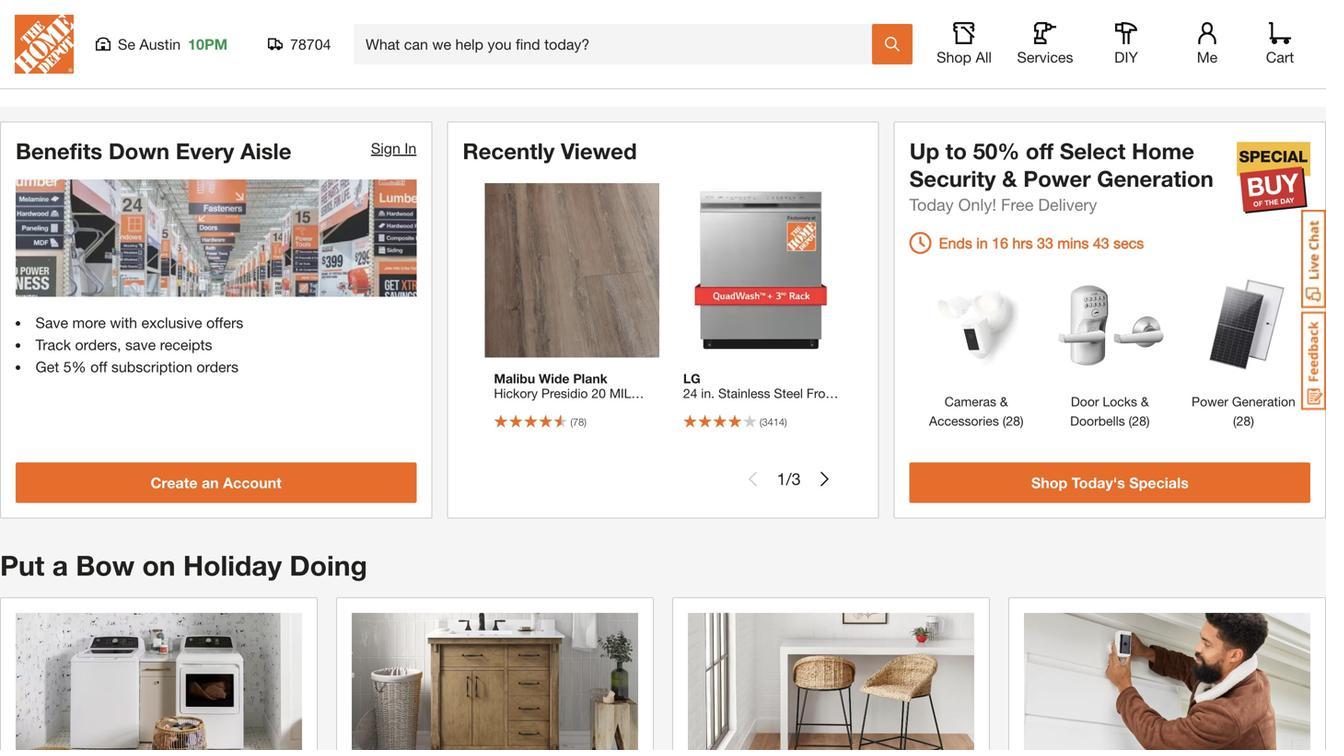 Task type: describe. For each thing, give the bounding box(es) containing it.
doing
[[290, 549, 367, 582]]

feedback link image
[[1302, 311, 1326, 411]]

this is the first slide image
[[746, 472, 760, 487]]

65
[[653, 0, 667, 6]]

48
[[763, 430, 778, 445]]

shop all
[[937, 48, 992, 66]]

10
[[363, 28, 374, 40]]

) link
[[777, 25, 978, 40]]

60
[[543, 400, 557, 416]]

dishwasher
[[729, 400, 796, 416]]

& inside lg 24 in. stainless steel front control dishwasher with quadwash, 3rd rack & dynamic dry, 48 dba
[[809, 415, 818, 430]]

27
[[671, 62, 683, 73]]

white inside 59 in. stone resin flatbottom solid surface freestanding soaking bathtub in white with brass drain
[[1024, 35, 1057, 50]]

diy
[[1115, 48, 1138, 66]]

283
[[881, 62, 898, 73]]

save
[[125, 336, 156, 354]]

cameras & accessories product image image
[[919, 269, 1034, 383]]

on
[[142, 549, 176, 582]]

subscription
[[111, 358, 192, 376]]

put a bow on holiday doing
[[0, 549, 367, 582]]

generation inside 'power generation ( 28 )'
[[1232, 394, 1296, 409]]

secs
[[1114, 234, 1144, 252]]

surface for 1699
[[1123, 5, 1168, 21]]

shop all button
[[935, 22, 994, 66]]

44
[[430, 62, 442, 73]]

power inside the up to 50% off select home security & power generation today only! free delivery
[[1024, 165, 1091, 191]]

94
[[654, 62, 665, 73]]

( inside $ 1559 00 save $ 571 . 94 ( 27 %)
[[668, 62, 671, 73]]

$ inside the $ 1699
[[1024, 53, 1030, 66]]

1 / 3
[[777, 469, 801, 489]]

stone inside eaton 65 in. stone resin solid surface matte flatbottom freestanding bathtub in white
[[688, 0, 722, 6]]

viewed
[[561, 137, 637, 164]]

1915
[[290, 49, 339, 75]]

generation inside the up to 50% off select home security & power generation today only! free delivery
[[1097, 165, 1214, 191]]

select
[[1060, 137, 1126, 164]]

hickory
[[494, 386, 538, 401]]

image for up to 40% off image
[[1024, 613, 1311, 751]]

00 left 44
[[413, 62, 424, 73]]

waterproof
[[494, 415, 558, 430]]

in. inside eaton 65 in. stone resin solid surface matte flatbottom freestanding bathtub in white
[[671, 0, 685, 6]]

resin inside 59 in. stone resin flatbottom solid surface freestanding soaking bathtub in white with brass drain
[[1173, 0, 1205, 6]]

image for up to 35% off image
[[688, 613, 975, 751]]

59
[[1100, 0, 1115, 6]]

exclusive
[[141, 314, 202, 332]]

create an account button
[[16, 463, 417, 503]]

lock
[[610, 400, 639, 416]]

recently
[[463, 137, 555, 164]]

16
[[992, 234, 1009, 252]]

control
[[683, 400, 726, 416]]

free delivery
[[1001, 195, 1097, 214]]

78704 button
[[268, 35, 332, 53]]

save inside save more with exclusive offers track orders, save receipts get 5% off subscription orders
[[35, 314, 68, 332]]

( 3414 )
[[760, 416, 787, 428]]

drain
[[1125, 35, 1155, 50]]

33
[[1037, 234, 1054, 252]]

$ 1559 00 save $ 571 . 94 ( 27 %)
[[530, 49, 695, 75]]

soaking
[[1103, 20, 1149, 35]]

receipts
[[160, 336, 212, 354]]

get
[[35, 358, 59, 376]]

3rd
[[754, 415, 773, 430]]

9.1
[[494, 400, 512, 416]]

sign in card banner image
[[16, 179, 417, 297]]

. down ')' link
[[898, 62, 901, 73]]

create an account
[[151, 474, 282, 492]]

image for special buy savings image
[[352, 613, 638, 751]]

$ 96 62 /case 112 . 36
[[37, 49, 147, 75]]

in
[[405, 139, 417, 157]]

24 in. stainless steel front control dishwasher with quadwash, 3rd rack & dynamic dry, 48 dba image
[[674, 183, 849, 358]]

50%
[[973, 137, 1020, 164]]

power generation product image image
[[1187, 269, 1301, 383]]

. right 283
[[900, 50, 902, 62]]

solid for 1559
[[566, 5, 595, 21]]

( inside /box $ 3420 . 00 save $ 1505 . 00 ( 44 %)
[[427, 62, 430, 73]]

me button
[[1178, 22, 1237, 66]]

rack
[[776, 415, 806, 430]]

/box $ 3420 . 00 save $ 1505 . 00 ( 44 %)
[[356, 50, 454, 73]]

freestanding inside eaton 65 in. stone resin solid surface matte flatbottom freestanding bathtub in white
[[597, 20, 672, 35]]

1687
[[783, 49, 833, 75]]

today only!
[[910, 195, 997, 214]]

43
[[1093, 234, 1110, 252]]

next slide image
[[818, 472, 832, 487]]

) inside cameras & accessories ( 28 )
[[1021, 413, 1024, 429]]

in inside eaton 65 in. stone resin solid surface matte flatbottom freestanding bathtub in white
[[530, 35, 540, 50]]

28 inside cameras & accessories ( 28 )
[[1006, 413, 1021, 429]]

/
[[786, 469, 792, 489]]

save left 283
[[849, 62, 873, 73]]

3
[[792, 469, 801, 489]]

vinyl
[[604, 415, 631, 430]]

account
[[223, 474, 282, 492]]

malibu wide plank hickory presidio 20 mil 9.1 in. x 60 in. click lock waterproof luxury vinyl plank flooring (30.5 sq. ft./case)
[[494, 371, 639, 460]]

flatbottom inside 59 in. stone resin flatbottom solid surface freestanding soaking bathtub in white with brass drain
[[1024, 5, 1087, 21]]

( inside cameras & accessories ( 28 )
[[1003, 413, 1006, 429]]

) inside 'power generation ( 28 )'
[[1251, 413, 1254, 429]]

se austin 10pm
[[118, 35, 228, 53]]

orders,
[[75, 336, 121, 354]]

36
[[136, 50, 147, 62]]

with inside save more with exclusive offers track orders, save receipts get 5% off subscription orders
[[110, 314, 137, 332]]

flooring
[[530, 430, 576, 445]]

brass
[[1088, 35, 1121, 50]]

with inside 59 in. stone resin flatbottom solid surface freestanding soaking bathtub in white with brass drain
[[1061, 35, 1084, 50]]

sq.
[[612, 430, 630, 445]]

aisle
[[240, 137, 292, 164]]

malibu
[[494, 371, 535, 386]]

1 vertical spatial 78
[[573, 416, 584, 428]]

off inside the up to 50% off select home security & power generation today only! free delivery
[[1026, 137, 1054, 164]]

shop today's specials link
[[910, 463, 1311, 503]]

78 )
[[116, 28, 129, 40]]

112
[[117, 50, 133, 62]]

bow
[[76, 549, 135, 582]]

1
[[777, 469, 786, 489]]

benefits down every aisle
[[16, 137, 292, 164]]

571
[[634, 62, 651, 73]]

with inside lg 24 in. stainless steel front control dishwasher with quadwash, 3rd rack & dynamic dry, 48 dba
[[800, 400, 824, 416]]

in. right 60
[[561, 400, 575, 416]]

special buy logo image
[[1237, 141, 1311, 214]]



Task type: locate. For each thing, give the bounding box(es) containing it.
solid up brass
[[1090, 5, 1120, 21]]

door locks & doorbells product image image
[[1053, 269, 1167, 383]]

10pm
[[188, 35, 228, 53]]

stone right matte
[[688, 0, 722, 6]]

62
[[68, 53, 80, 66]]

3 28 from the left
[[1237, 413, 1251, 429]]

locks
[[1103, 394, 1138, 409]]

1 horizontal spatial surface
[[1123, 5, 1168, 21]]

hrs
[[1013, 234, 1033, 252]]

1 vertical spatial with
[[110, 314, 137, 332]]

& inside cameras & accessories ( 28 )
[[1000, 394, 1008, 409]]

1 horizontal spatial generation
[[1232, 394, 1296, 409]]

solid inside 59 in. stone resin flatbottom solid surface freestanding soaking bathtub in white with brass drain
[[1090, 5, 1120, 21]]

$ 1687 00
[[777, 49, 845, 75]]

1 surface from the left
[[599, 5, 643, 21]]

save left 3420
[[356, 62, 379, 73]]

0 horizontal spatial generation
[[1097, 165, 1214, 191]]

2 horizontal spatial 28
[[1237, 413, 1251, 429]]

surface up what can we help you find today? search field
[[599, 5, 643, 21]]

0 vertical spatial off
[[1026, 137, 1054, 164]]

ends
[[939, 234, 973, 252]]

24
[[683, 386, 698, 401]]

1 %) from the left
[[442, 62, 454, 73]]

00 inside "$ 1687 00"
[[833, 53, 845, 66]]

& inside door locks & doorbells
[[1141, 394, 1149, 409]]

1 horizontal spatial in
[[977, 234, 988, 252]]

. left 27
[[651, 62, 654, 73]]

every
[[176, 137, 234, 164]]

$ inside $ 1804
[[1271, 53, 1277, 66]]

1 white from the left
[[544, 35, 577, 50]]

0 horizontal spatial with
[[110, 314, 137, 332]]

1970
[[877, 50, 900, 62]]

0 horizontal spatial off
[[90, 358, 107, 376]]

wide
[[539, 371, 570, 386]]

click
[[578, 400, 607, 416]]

save up track at the left of the page
[[35, 314, 68, 332]]

in inside 59 in. stone resin flatbottom solid surface freestanding soaking bathtub in white with brass drain
[[1202, 20, 1212, 35]]

with left brass
[[1061, 35, 1084, 50]]

1 solid from the left
[[566, 5, 595, 21]]

diy button
[[1097, 22, 1156, 66]]

/box inside /box $ 3420 . 00 save $ 1505 . 00 ( 44 %)
[[356, 50, 375, 62]]

2 solid from the left
[[1090, 5, 1120, 21]]

3414
[[762, 416, 785, 428]]

down
[[109, 137, 170, 164]]

1 horizontal spatial 78
[[573, 416, 584, 428]]

in. inside lg 24 in. stainless steel front control dishwasher with quadwash, 3rd rack & dynamic dry, 48 dba
[[701, 386, 715, 401]]

solid
[[566, 5, 595, 21], [1090, 5, 1120, 21]]

2 surface from the left
[[1123, 5, 1168, 21]]

/box $ 3150 save $ 1451
[[1096, 50, 1150, 73]]

1559
[[537, 49, 586, 75]]

00 inside $ 1559 00 save $ 571 . 94 ( 27 %)
[[586, 53, 598, 66]]

create
[[151, 474, 198, 492]]

up
[[910, 137, 940, 164]]

28 inside 'power generation ( 28 )'
[[1237, 413, 1251, 429]]

%) right 94
[[683, 62, 695, 73]]

save inside $ 1559 00 save $ 571 . 94 ( 27 %)
[[603, 62, 626, 73]]

0 horizontal spatial solid
[[566, 5, 595, 21]]

1 horizontal spatial bathtub
[[1153, 20, 1199, 35]]

/box for /box $ 3420 . 00 save $ 1505 . 00 ( 44 %)
[[356, 50, 375, 62]]

59 in. stone resin flatbottom solid surface freestanding soaking bathtub in white with brass drain
[[1024, 0, 1212, 50]]

0 horizontal spatial surface
[[599, 5, 643, 21]]

28
[[1006, 413, 1021, 429], [1132, 413, 1147, 429], [1237, 413, 1251, 429]]

off inside save more with exclusive offers track orders, save receipts get 5% off subscription orders
[[90, 358, 107, 376]]

%) inside $ 1559 00 save $ 571 . 94 ( 27 %)
[[683, 62, 695, 73]]

stone up soaking
[[1135, 0, 1169, 6]]

5%
[[63, 358, 86, 376]]

lg 24 in. stainless steel front control dishwasher with quadwash, 3rd rack & dynamic dry, 48 dba
[[683, 371, 837, 445]]

2 white from the left
[[1024, 35, 1057, 50]]

0 horizontal spatial 28
[[1006, 413, 1021, 429]]

the home depot logo image
[[15, 15, 74, 74]]

1 horizontal spatial solid
[[1090, 5, 1120, 21]]

3 %) from the left
[[929, 62, 942, 73]]

benefits
[[16, 137, 102, 164]]

0 vertical spatial generation
[[1097, 165, 1214, 191]]

bathtub inside eaton 65 in. stone resin solid surface matte flatbottom freestanding bathtub in white
[[675, 20, 721, 35]]

generation down home
[[1097, 165, 1214, 191]]

cart link
[[1260, 22, 1301, 66]]

00 down eaton 65 in. stone resin solid surface matte flatbottom freestanding bathtub in white
[[586, 53, 598, 66]]

& up ( 28 )
[[1141, 394, 1149, 409]]

. inside $ 96 62 /case 112 . 36
[[133, 50, 136, 62]]

00 left save $ 283 . 35
[[833, 53, 845, 66]]

solid up what can we help you find today? search field
[[566, 5, 595, 21]]

2 bathtub from the left
[[1153, 20, 1199, 35]]

& right 'rack'
[[809, 415, 818, 430]]

1 horizontal spatial white
[[1024, 35, 1057, 50]]

solid inside eaton 65 in. stone resin solid surface matte flatbottom freestanding bathtub in white
[[566, 5, 595, 21]]

door locks & doorbells
[[1070, 394, 1149, 429]]

surface for 1559
[[599, 5, 643, 21]]

resin up 1559
[[530, 5, 563, 21]]

live chat image
[[1302, 210, 1326, 309]]

( 28 )
[[1125, 413, 1150, 429]]

What can we help you find today? search field
[[366, 25, 871, 64]]

. left 44
[[406, 50, 409, 62]]

bathtub up 'me'
[[1153, 20, 1199, 35]]

to
[[946, 137, 967, 164]]

austin
[[139, 35, 181, 53]]

save left 571
[[603, 62, 626, 73]]

2 horizontal spatial %)
[[929, 62, 942, 73]]

dry,
[[737, 430, 760, 445]]

( inside 'power generation ( 28 )'
[[1233, 413, 1237, 429]]

in. right 24
[[701, 386, 715, 401]]

home
[[1132, 137, 1195, 164]]

surface up drain
[[1123, 5, 1168, 21]]

2 horizontal spatial in
[[1202, 20, 1212, 35]]

20
[[592, 386, 606, 401]]

3150
[[1124, 50, 1146, 62]]

%) right the $ 1970 . 35
[[929, 62, 942, 73]]

1 horizontal spatial stone
[[1135, 0, 1169, 6]]

2 horizontal spatial with
[[1061, 35, 1084, 50]]

generation left feedback link image
[[1232, 394, 1296, 409]]

bathtub
[[675, 20, 721, 35], [1153, 20, 1199, 35]]

0 horizontal spatial %)
[[442, 62, 454, 73]]

$ inside "$ 1687 00"
[[777, 53, 783, 66]]

1 horizontal spatial 28
[[1132, 413, 1147, 429]]

0 horizontal spatial bathtub
[[675, 20, 721, 35]]

1 horizontal spatial off
[[1026, 137, 1054, 164]]

2 freestanding from the left
[[1024, 20, 1099, 35]]

freestanding up services
[[1024, 20, 1099, 35]]

in. inside 59 in. stone resin flatbottom solid surface freestanding soaking bathtub in white with brass drain
[[1118, 0, 1132, 6]]

in. left x on the bottom of the page
[[516, 400, 529, 416]]

flatbottom inside eaton 65 in. stone resin solid surface matte flatbottom freestanding bathtub in white
[[530, 20, 593, 35]]

& right cameras
[[1000, 394, 1008, 409]]

78
[[116, 28, 127, 40], [573, 416, 584, 428]]

shop
[[937, 48, 972, 66]]

1 horizontal spatial /box
[[1096, 50, 1115, 62]]

35 right 283
[[901, 62, 912, 73]]

save down brass
[[1096, 62, 1119, 73]]

0 horizontal spatial freestanding
[[597, 20, 672, 35]]

security
[[910, 165, 996, 191]]

with up dba
[[800, 400, 824, 416]]

/box inside '/box $ 3150 save $ 1451'
[[1096, 50, 1115, 62]]

bathtub inside 59 in. stone resin flatbottom solid surface freestanding soaking bathtub in white with brass drain
[[1153, 20, 1199, 35]]

save inside /box $ 3420 . 00 save $ 1505 . 00 ( 44 %)
[[356, 62, 379, 73]]

1 bathtub from the left
[[675, 20, 721, 35]]

%) inside /box $ 3420 . 00 save $ 1505 . 00 ( 44 %)
[[442, 62, 454, 73]]

white inside eaton 65 in. stone resin solid surface matte flatbottom freestanding bathtub in white
[[544, 35, 577, 50]]

0 vertical spatial power
[[1024, 165, 1091, 191]]

shop today's specials
[[1032, 474, 1189, 492]]

. left austin
[[133, 50, 136, 62]]

0 horizontal spatial in
[[530, 35, 540, 50]]

1 horizontal spatial freestanding
[[1024, 20, 1099, 35]]

put
[[0, 549, 45, 582]]

save inside '/box $ 3150 save $ 1451'
[[1096, 62, 1119, 73]]

0 vertical spatial plank
[[573, 371, 608, 386]]

2 /box from the left
[[1096, 50, 1115, 62]]

save more with exclusive offers track orders, save receipts get 5% off subscription orders
[[35, 314, 243, 376]]

plank up click
[[573, 371, 608, 386]]

1 horizontal spatial flatbottom
[[1024, 5, 1087, 21]]

more
[[72, 314, 106, 332]]

78 down click
[[573, 416, 584, 428]]

. inside $ 1559 00 save $ 571 . 94 ( 27 %)
[[651, 62, 654, 73]]

image for up to $500 off image
[[16, 613, 302, 751]]

00
[[409, 50, 420, 62], [586, 53, 598, 66], [833, 53, 845, 66], [413, 62, 424, 73]]

/box left 3150
[[1096, 50, 1115, 62]]

2 28 from the left
[[1132, 413, 1147, 429]]

1 vertical spatial power
[[1192, 394, 1229, 409]]

0 horizontal spatial flatbottom
[[530, 20, 593, 35]]

0 horizontal spatial stone
[[688, 0, 722, 6]]

0 horizontal spatial 78
[[116, 28, 127, 40]]

3420
[[383, 50, 406, 62]]

%) right "1505"
[[442, 62, 454, 73]]

10 )
[[363, 28, 376, 40]]

1 /box from the left
[[356, 50, 375, 62]]

bathtub up 27
[[675, 20, 721, 35]]

/case
[[84, 50, 109, 62]]

0 vertical spatial with
[[1061, 35, 1084, 50]]

1 vertical spatial off
[[90, 358, 107, 376]]

( 78 )
[[570, 416, 587, 428]]

78 up 112
[[116, 28, 127, 40]]

1451
[[1128, 62, 1150, 73]]

35
[[902, 50, 914, 62], [901, 62, 912, 73]]

in. right 65
[[671, 0, 685, 6]]

2 %) from the left
[[683, 62, 695, 73]]

1 28 from the left
[[1006, 413, 1021, 429]]

in.
[[671, 0, 685, 6], [1118, 0, 1132, 6], [701, 386, 715, 401], [516, 400, 529, 416], [561, 400, 575, 416]]

power inside 'power generation ( 28 )'
[[1192, 394, 1229, 409]]

in
[[1202, 20, 1212, 35], [530, 35, 540, 50], [977, 234, 988, 252]]

& down 50%
[[1002, 165, 1017, 191]]

1 horizontal spatial plank
[[573, 371, 608, 386]]

quadwash,
[[683, 415, 750, 430]]

/box for /box $ 3150 save $ 1451
[[1096, 50, 1115, 62]]

1 vertical spatial plank
[[494, 430, 526, 445]]

stone inside 59 in. stone resin flatbottom solid surface freestanding soaking bathtub in white with brass drain
[[1135, 0, 1169, 6]]

1 horizontal spatial power
[[1192, 394, 1229, 409]]

save $ 283 . 35
[[849, 62, 912, 73]]

. right 3420
[[410, 62, 413, 73]]

power down power generation product image at right
[[1192, 394, 1229, 409]]

resin inside eaton 65 in. stone resin solid surface matte flatbottom freestanding bathtub in white
[[530, 5, 563, 21]]

0 horizontal spatial /box
[[356, 50, 375, 62]]

save
[[356, 62, 379, 73], [603, 62, 626, 73], [849, 62, 873, 73], [1096, 62, 1119, 73], [35, 314, 68, 332]]

35 right 1970
[[902, 50, 914, 62]]

flatbottom up 1559
[[530, 20, 593, 35]]

$ inside $ 96 62 /case 112 . 36
[[37, 53, 43, 66]]

&
[[1002, 165, 1017, 191], [1000, 394, 1008, 409], [1141, 394, 1149, 409], [809, 415, 818, 430]]

flatbottom up services button
[[1024, 5, 1087, 21]]

$ 1699
[[1024, 49, 1079, 75]]

& inside the up to 50% off select home security & power generation today only! free delivery
[[1002, 165, 1017, 191]]

offers
[[206, 314, 243, 332]]

00 right 3420
[[409, 50, 420, 62]]

1 horizontal spatial resin
[[1173, 0, 1205, 6]]

x
[[533, 400, 539, 416]]

freestanding inside 59 in. stone resin flatbottom solid surface freestanding soaking bathtub in white with brass drain
[[1024, 20, 1099, 35]]

/box down 10
[[356, 50, 375, 62]]

solid for 1699
[[1090, 5, 1120, 21]]

accessories
[[929, 413, 999, 429]]

mil
[[610, 386, 631, 401]]

ends in 16 hrs 33 mins 43 secs
[[939, 234, 1144, 252]]

resin up me button
[[1173, 0, 1205, 6]]

hickory presidio 20 mil 9.1 in. x 60 in. click lock waterproof luxury vinyl plank flooring (30.5 sq. ft./case) image
[[485, 183, 659, 358]]

2 stone from the left
[[1135, 0, 1169, 6]]

all
[[976, 48, 992, 66]]

power up free delivery
[[1024, 165, 1091, 191]]

surface inside 59 in. stone resin flatbottom solid surface freestanding soaking bathtub in white with brass drain
[[1123, 5, 1168, 21]]

0 horizontal spatial white
[[544, 35, 577, 50]]

cart
[[1266, 48, 1294, 66]]

freestanding down eaton
[[597, 20, 672, 35]]

1 horizontal spatial with
[[800, 400, 824, 416]]

1 horizontal spatial %)
[[683, 62, 695, 73]]

$ 1970 . 35
[[871, 50, 914, 62]]

1 stone from the left
[[688, 0, 722, 6]]

in. right the 59
[[1118, 0, 1132, 6]]

1 vertical spatial generation
[[1232, 394, 1296, 409]]

with up save
[[110, 314, 137, 332]]

stone
[[688, 0, 722, 6], [1135, 0, 1169, 6]]

1 freestanding from the left
[[597, 20, 672, 35]]

0 horizontal spatial resin
[[530, 5, 563, 21]]

0 vertical spatial 78
[[116, 28, 127, 40]]

0 horizontal spatial power
[[1024, 165, 1091, 191]]

stainless
[[718, 386, 770, 401]]

.
[[133, 50, 136, 62], [406, 50, 409, 62], [900, 50, 902, 62], [410, 62, 413, 73], [651, 62, 654, 73], [898, 62, 901, 73]]

off down orders,
[[90, 358, 107, 376]]

surface inside eaton 65 in. stone resin solid surface matte flatbottom freestanding bathtub in white
[[599, 5, 643, 21]]

plank down 9.1
[[494, 430, 526, 445]]

0 horizontal spatial plank
[[494, 430, 526, 445]]

off right 50%
[[1026, 137, 1054, 164]]

$ 1804
[[1271, 49, 1326, 75]]

doorbells
[[1070, 413, 1125, 429]]

2 vertical spatial with
[[800, 400, 824, 416]]

sign in link
[[371, 139, 417, 157]]

/box
[[356, 50, 375, 62], [1096, 50, 1115, 62]]

se
[[118, 35, 135, 53]]

up to 50% off select home security & power generation today only! free delivery
[[910, 137, 1214, 214]]

freestanding
[[597, 20, 672, 35], [1024, 20, 1099, 35]]



Task type: vqa. For each thing, say whether or not it's contained in the screenshot.
TOP to the top
no



